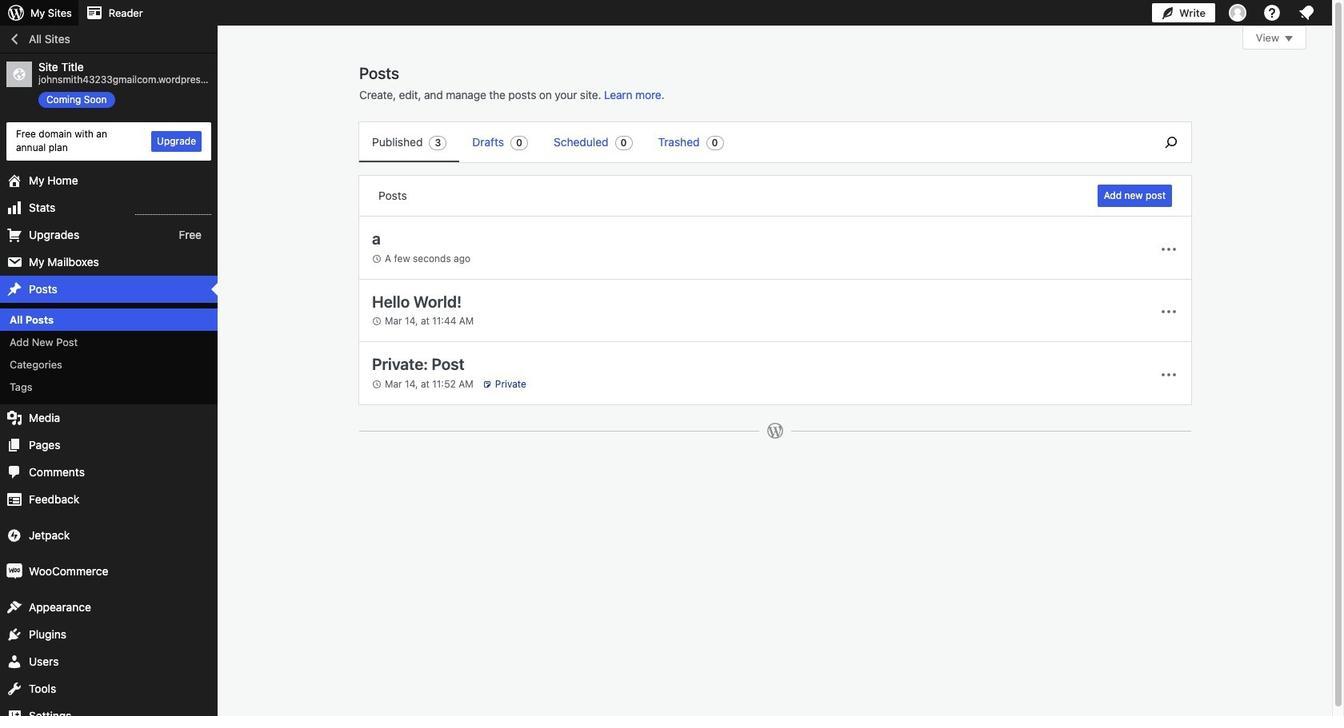 Task type: vqa. For each thing, say whether or not it's contained in the screenshot.
menu
yes



Task type: locate. For each thing, give the bounding box(es) containing it.
help image
[[1263, 3, 1282, 22]]

None search field
[[1151, 122, 1191, 162]]

3 toggle menu image from the top
[[1159, 366, 1179, 385]]

img image
[[6, 528, 22, 544], [6, 564, 22, 580]]

2 vertical spatial toggle menu image
[[1159, 366, 1179, 385]]

closed image
[[1285, 36, 1293, 42]]

menu
[[359, 122, 1143, 162]]

main content
[[358, 26, 1307, 456]]

1 toggle menu image from the top
[[1159, 240, 1179, 259]]

highest hourly views 0 image
[[135, 204, 211, 215]]

2 img image from the top
[[6, 564, 22, 580]]

0 vertical spatial toggle menu image
[[1159, 240, 1179, 259]]

1 vertical spatial img image
[[6, 564, 22, 580]]

0 vertical spatial img image
[[6, 528, 22, 544]]

toggle menu image
[[1159, 240, 1179, 259], [1159, 303, 1179, 322], [1159, 366, 1179, 385]]

1 img image from the top
[[6, 528, 22, 544]]

manage your notifications image
[[1297, 3, 1316, 22]]

1 vertical spatial toggle menu image
[[1159, 303, 1179, 322]]



Task type: describe. For each thing, give the bounding box(es) containing it.
2 toggle menu image from the top
[[1159, 303, 1179, 322]]

open search image
[[1151, 133, 1191, 152]]

my profile image
[[1229, 4, 1247, 22]]



